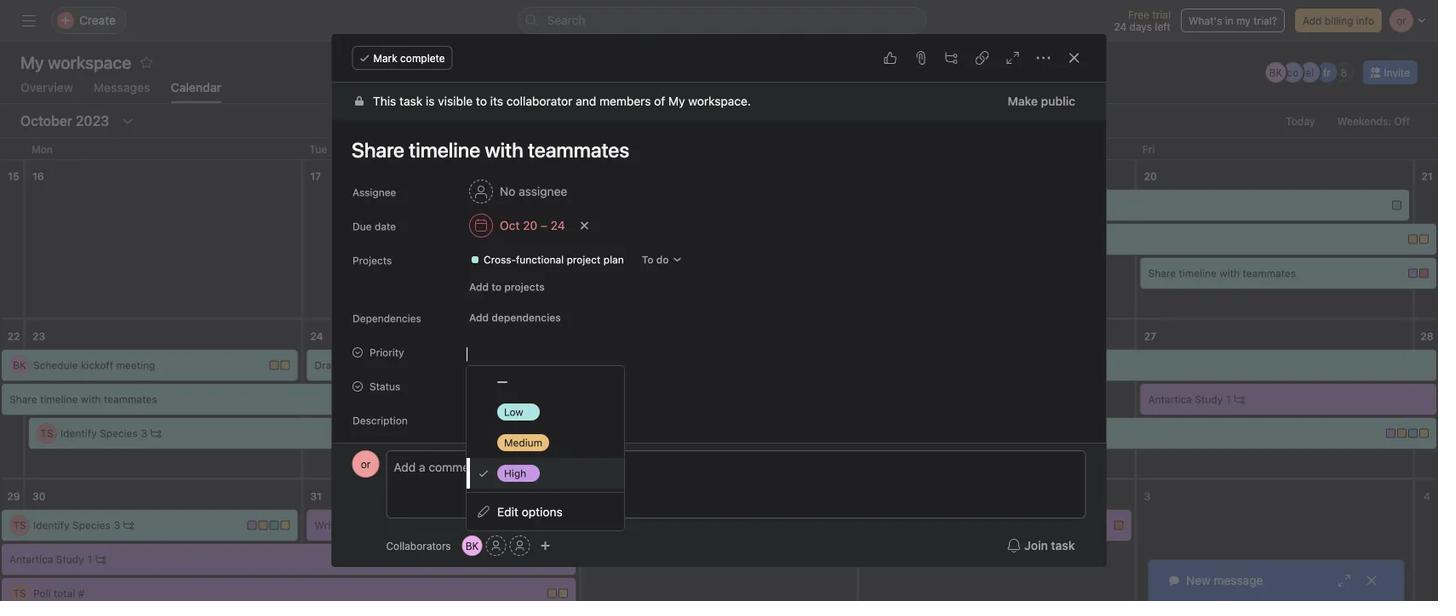 Task type: locate. For each thing, give the bounding box(es) containing it.
2 vertical spatial bk
[[466, 540, 479, 552]]

0 vertical spatial add
[[1303, 14, 1322, 26]]

search button
[[518, 7, 927, 34]]

1 horizontal spatial task
[[1051, 539, 1075, 553]]

of
[[654, 94, 665, 108]]

1 vertical spatial to
[[491, 281, 501, 293]]

leftcount image
[[360, 360, 370, 370]]

species up "#"
[[72, 519, 110, 531]]

mon
[[32, 143, 53, 155]]

add billing info button
[[1295, 9, 1382, 32]]

antartica study for 30
[[9, 553, 84, 565]]

1 horizontal spatial with
[[1220, 267, 1240, 279]]

24 inside main content
[[550, 218, 565, 232]]

mark
[[373, 52, 397, 64]]

identify species down kickoff
[[60, 427, 138, 439]]

identify down 30
[[33, 519, 70, 531]]

search
[[547, 13, 585, 27]]

0 vertical spatial ts
[[40, 427, 53, 439]]

0 vertical spatial antartica
[[1148, 393, 1192, 405]]

main content
[[332, 83, 1107, 601]]

1 horizontal spatial 20
[[1144, 170, 1157, 182]]

identify down schedule kickoff meeting in the bottom of the page
[[60, 427, 97, 439]]

share timeline with teammates dialog
[[332, 34, 1107, 601]]

functional
[[516, 254, 563, 266]]

1 horizontal spatial to
[[491, 281, 501, 293]]

17
[[310, 170, 321, 182]]

8
[[1341, 66, 1347, 78]]

30
[[32, 490, 46, 502]]

1 horizontal spatial bk
[[466, 540, 479, 552]]

add left billing
[[1303, 14, 1322, 26]]

join task
[[1024, 539, 1075, 553]]

to
[[641, 254, 653, 266]]

1 vertical spatial with
[[81, 393, 101, 405]]

public
[[1041, 94, 1075, 108]]

add for add billing info
[[1303, 14, 1322, 26]]

species down meeting
[[100, 427, 138, 439]]

1 vertical spatial add
[[469, 281, 488, 293]]

2 vertical spatial add
[[469, 312, 488, 324]]

weekends:
[[1337, 115, 1392, 127]]

1 vertical spatial share
[[9, 393, 37, 405]]

bk right the "collaborators"
[[466, 540, 479, 552]]

its
[[490, 94, 503, 108]]

task for this
[[399, 94, 422, 108]]

study
[[1195, 393, 1223, 405], [56, 553, 84, 565]]

0 vertical spatial antartica study
[[1148, 393, 1223, 405]]

ts up 30
[[40, 427, 53, 439]]

bk down 22
[[13, 359, 26, 371]]

0 horizontal spatial bk
[[13, 359, 26, 371]]

search list box
[[518, 7, 927, 34]]

0 horizontal spatial with
[[81, 393, 101, 405]]

wed
[[587, 143, 609, 155]]

1 horizontal spatial 24
[[550, 218, 565, 232]]

2 horizontal spatial 24
[[1114, 20, 1127, 32]]

to down "cross-"
[[491, 281, 501, 293]]

leftcount image
[[1235, 394, 1245, 404], [151, 428, 161, 439], [124, 520, 134, 530], [96, 554, 106, 565]]

task
[[399, 94, 422, 108], [1051, 539, 1075, 553]]

calendar button
[[171, 80, 221, 103]]

0 vertical spatial teammates
[[1243, 267, 1296, 279]]

add
[[1303, 14, 1322, 26], [469, 281, 488, 293], [469, 312, 488, 324]]

task right join
[[1051, 539, 1075, 553]]

no assignee
[[499, 184, 567, 198]]

study for 27
[[1195, 393, 1223, 405]]

0 vertical spatial 3
[[141, 427, 147, 439]]

1 vertical spatial 1
[[642, 490, 647, 502]]

report
[[358, 519, 388, 531]]

to left the its
[[476, 94, 487, 108]]

0 horizontal spatial 24
[[310, 330, 323, 342]]

1 horizontal spatial 3
[[141, 427, 147, 439]]

1 horizontal spatial timeline
[[1179, 267, 1217, 279]]

1 vertical spatial teammates
[[104, 393, 157, 405]]

poll total #
[[33, 588, 85, 599]]

antartica study down 27 on the bottom right of the page
[[1148, 393, 1223, 405]]

1 horizontal spatial study
[[1195, 393, 1223, 405]]

0 vertical spatial to
[[476, 94, 487, 108]]

my
[[668, 94, 685, 108]]

identify species down 30
[[33, 519, 110, 531]]

1 vertical spatial antartica
[[9, 553, 53, 565]]

1 horizontal spatial antartica study
[[1148, 393, 1223, 405]]

share up 27 on the bottom right of the page
[[1148, 267, 1176, 279]]

2 vertical spatial ts
[[13, 588, 26, 599]]

0 vertical spatial 24
[[1114, 20, 1127, 32]]

1 horizontal spatial share timeline with teammates
[[1148, 267, 1296, 279]]

add down "cross-"
[[469, 281, 488, 293]]

29
[[7, 490, 20, 502]]

1 horizontal spatial antartica
[[1148, 393, 1192, 405]]

0 horizontal spatial antartica
[[9, 553, 53, 565]]

my workspace
[[20, 52, 131, 72]]

0 horizontal spatial teammates
[[104, 393, 157, 405]]

add inside 'button'
[[469, 281, 488, 293]]

2 horizontal spatial 1
[[1226, 393, 1231, 405]]

calendar
[[171, 80, 221, 95]]

add subtask image
[[945, 51, 958, 65]]

0 vertical spatial 1
[[1226, 393, 1231, 405]]

0 horizontal spatial timeline
[[40, 393, 78, 405]]

due
[[352, 221, 371, 232]]

weekends: off
[[1337, 115, 1410, 127]]

ts for share
[[40, 427, 53, 439]]

ts
[[40, 427, 53, 439], [13, 519, 26, 531], [13, 588, 26, 599]]

0 horizontal spatial 3
[[114, 519, 120, 531]]

add dependencies button
[[461, 306, 568, 330]]

to
[[476, 94, 487, 108], [491, 281, 501, 293]]

invite
[[1384, 66, 1410, 78]]

20 left –
[[523, 218, 537, 232]]

1 vertical spatial 24
[[550, 218, 565, 232]]

0 horizontal spatial 20
[[523, 218, 537, 232]]

1 vertical spatial antartica study
[[9, 553, 84, 565]]

collapse task pane image
[[1067, 51, 1081, 65]]

more actions for this task image
[[1037, 51, 1050, 65]]

0 horizontal spatial share
[[9, 393, 37, 405]]

description
[[352, 415, 407, 427]]

october 2023
[[20, 113, 109, 129]]

2 horizontal spatial bk
[[1269, 66, 1283, 78]]

share down schedule
[[9, 393, 37, 405]]

0 vertical spatial identify
[[60, 427, 97, 439]]

add down add to projects
[[469, 312, 488, 324]]

0 horizontal spatial task
[[399, 94, 422, 108]]

what's
[[1189, 14, 1222, 26]]

this
[[373, 94, 396, 108]]

teammates
[[1243, 267, 1296, 279], [104, 393, 157, 405]]

1 horizontal spatial share
[[1148, 267, 1176, 279]]

1 vertical spatial bk
[[13, 359, 26, 371]]

24 left days
[[1114, 20, 1127, 32]]

2 horizontal spatial 3
[[1144, 490, 1151, 502]]

join task button
[[996, 530, 1086, 561]]

24
[[1114, 20, 1127, 32], [550, 218, 565, 232], [310, 330, 323, 342]]

1
[[1226, 393, 1231, 405], [642, 490, 647, 502], [87, 553, 92, 565]]

0 horizontal spatial 1
[[87, 553, 92, 565]]

task for join
[[1051, 539, 1075, 553]]

1 vertical spatial identify
[[33, 519, 70, 531]]

and
[[575, 94, 596, 108]]

tue
[[309, 143, 327, 155]]

1 for 30
[[87, 553, 92, 565]]

add to starred image
[[140, 55, 153, 69]]

24 up draft
[[310, 330, 323, 342]]

add for add dependencies
[[469, 312, 488, 324]]

overview button
[[20, 80, 73, 103]]

0 horizontal spatial share timeline with teammates
[[9, 393, 157, 405]]

0 vertical spatial bk
[[1269, 66, 1283, 78]]

1 vertical spatial task
[[1051, 539, 1075, 553]]

antartica up poll
[[9, 553, 53, 565]]

24 right –
[[550, 218, 565, 232]]

0 vertical spatial study
[[1195, 393, 1223, 405]]

task inside button
[[1051, 539, 1075, 553]]

antartica down 27 on the bottom right of the page
[[1148, 393, 1192, 405]]

bk left co
[[1269, 66, 1283, 78]]

timeline
[[1179, 267, 1217, 279], [40, 393, 78, 405]]

2 vertical spatial 3
[[114, 519, 120, 531]]

antartica study up poll
[[9, 553, 84, 565]]

ts left poll
[[13, 588, 26, 599]]

bk
[[1269, 66, 1283, 78], [13, 359, 26, 371], [466, 540, 479, 552]]

species
[[100, 427, 138, 439], [72, 519, 110, 531]]

weekends: off button
[[1330, 109, 1418, 133]]

plan
[[603, 254, 624, 266]]

project
[[566, 254, 600, 266]]

0 vertical spatial task
[[399, 94, 422, 108]]

assignee
[[518, 184, 567, 198]]

projects
[[352, 255, 392, 267]]

due date
[[352, 221, 396, 232]]

dependencies
[[352, 313, 421, 324]]

identify
[[60, 427, 97, 439], [33, 519, 70, 531]]

do
[[656, 254, 668, 266]]

identify species
[[60, 427, 138, 439], [33, 519, 110, 531]]

task left is
[[399, 94, 422, 108]]

0 horizontal spatial study
[[56, 553, 84, 565]]

None text field
[[467, 344, 479, 364]]

study for 30
[[56, 553, 84, 565]]

main content containing this task is visible to its collaborator and members of my workspace.
[[332, 83, 1107, 601]]

ts down 29
[[13, 519, 26, 531]]

1 vertical spatial study
[[56, 553, 84, 565]]

up
[[343, 519, 355, 531]]

co
[[1287, 66, 1299, 78]]

mark complete button
[[352, 46, 453, 70]]

antartica study
[[1148, 393, 1223, 405], [9, 553, 84, 565]]

in
[[1225, 14, 1234, 26]]

1 vertical spatial 20
[[523, 218, 537, 232]]

0 horizontal spatial antartica study
[[9, 553, 84, 565]]

0 vertical spatial timeline
[[1179, 267, 1217, 279]]

20 down 'fri'
[[1144, 170, 1157, 182]]

2 vertical spatial 1
[[87, 553, 92, 565]]

make public
[[1007, 94, 1075, 108]]



Task type: vqa. For each thing, say whether or not it's contained in the screenshot.
the topmost 24
yes



Task type: describe. For each thing, give the bounding box(es) containing it.
draft
[[315, 359, 339, 371]]

collaborators
[[386, 540, 451, 552]]

invite button
[[1363, 60, 1418, 84]]

priority
[[369, 347, 404, 358]]

new message
[[1186, 573, 1263, 588]]

is
[[425, 94, 434, 108]]

today
[[1286, 115, 1315, 127]]

1 vertical spatial 3
[[1144, 490, 1151, 502]]

trial
[[1152, 9, 1171, 20]]

workspace.
[[688, 94, 751, 108]]

schedule kickoff meeting
[[33, 359, 155, 371]]

antartica for 27
[[1148, 393, 1192, 405]]

join
[[1024, 539, 1048, 553]]

dependencies
[[491, 312, 560, 324]]

off
[[1394, 115, 1410, 127]]

15
[[8, 170, 19, 182]]

schedule
[[33, 359, 78, 371]]

oct
[[499, 218, 519, 232]]

4
[[1424, 490, 1430, 502]]

1 horizontal spatial 1
[[642, 490, 647, 502]]

clear due date image
[[579, 221, 589, 231]]

0 vertical spatial species
[[100, 427, 138, 439]]

1 vertical spatial ts
[[13, 519, 26, 531]]

this task is visible to its collaborator and members of my workspace.
[[373, 94, 751, 108]]

22
[[7, 330, 20, 342]]

ts for antartica
[[13, 588, 26, 599]]

status
[[369, 381, 400, 393]]

Task Name text field
[[340, 130, 1086, 169]]

collaborator
[[506, 94, 572, 108]]

16
[[32, 170, 44, 182]]

28
[[1421, 330, 1434, 342]]

fri
[[1143, 143, 1155, 155]]

1 for 27
[[1226, 393, 1231, 405]]

no
[[499, 184, 515, 198]]

full screen image
[[1006, 51, 1020, 65]]

add to projects
[[469, 281, 544, 293]]

visible
[[437, 94, 472, 108]]

27
[[1144, 330, 1156, 342]]

members
[[599, 94, 651, 108]]

close image
[[1365, 574, 1379, 588]]

or
[[361, 458, 371, 470]]

0 vertical spatial with
[[1220, 267, 1240, 279]]

free
[[1128, 9, 1150, 20]]

or button
[[352, 450, 379, 478]]

november 1
[[588, 490, 647, 502]]

0 likes. click to like this task image
[[883, 51, 897, 65]]

add billing info
[[1303, 14, 1374, 26]]

antartica for 30
[[9, 553, 53, 565]]

billing
[[1325, 14, 1353, 26]]

#
[[78, 588, 85, 599]]

trial?
[[1254, 14, 1277, 26]]

assignee
[[352, 186, 396, 198]]

poll
[[33, 588, 51, 599]]

meeting
[[116, 359, 155, 371]]

today button
[[1278, 109, 1323, 133]]

total
[[54, 588, 75, 599]]

a
[[342, 359, 349, 371]]

20 inside share timeline with teammates dialog
[[523, 218, 537, 232]]

cross-functional project plan link
[[463, 251, 630, 268]]

make
[[1007, 94, 1037, 108]]

add to projects button
[[461, 275, 552, 299]]

0 vertical spatial share
[[1148, 267, 1176, 279]]

make public button
[[996, 86, 1086, 117]]

to do button
[[634, 248, 690, 272]]

1 vertical spatial timeline
[[40, 393, 78, 405]]

complete
[[400, 52, 445, 64]]

attachments: add a file to this task, share timeline with teammates image
[[914, 51, 928, 65]]

0 vertical spatial 20
[[1144, 170, 1157, 182]]

24 inside free trial 24 days left
[[1114, 20, 1127, 32]]

0 vertical spatial identify species
[[60, 427, 138, 439]]

1 vertical spatial species
[[72, 519, 110, 531]]

mark complete
[[373, 52, 445, 64]]

left
[[1155, 20, 1171, 32]]

antartica study for 27
[[1148, 393, 1223, 405]]

bk inside button
[[466, 540, 479, 552]]

projects
[[504, 281, 544, 293]]

21
[[1422, 170, 1433, 182]]

to inside 'button'
[[491, 281, 501, 293]]

kickoff
[[81, 359, 113, 371]]

23
[[32, 330, 45, 342]]

1 vertical spatial identify species
[[33, 519, 110, 531]]

what's in my trial?
[[1189, 14, 1277, 26]]

add for add to projects
[[469, 281, 488, 293]]

0 vertical spatial share timeline with teammates
[[1148, 267, 1296, 279]]

0 horizontal spatial to
[[476, 94, 487, 108]]

1 horizontal spatial teammates
[[1243, 267, 1296, 279]]

copy task link image
[[975, 51, 989, 65]]

messages
[[94, 80, 150, 95]]

free trial 24 days left
[[1114, 9, 1171, 32]]

days
[[1130, 20, 1152, 32]]

oct 20 – 24
[[499, 218, 565, 232]]

my
[[1237, 14, 1251, 26]]

2 vertical spatial 24
[[310, 330, 323, 342]]

1 vertical spatial share timeline with teammates
[[9, 393, 157, 405]]

november
[[588, 490, 639, 502]]

draft a
[[315, 359, 349, 371]]

31
[[310, 490, 322, 502]]

info
[[1356, 14, 1374, 26]]

add dependencies
[[469, 312, 560, 324]]

messages button
[[94, 80, 150, 103]]

expand new message image
[[1338, 574, 1351, 588]]

date
[[374, 221, 396, 232]]

el
[[1306, 66, 1314, 78]]

cross-
[[483, 254, 516, 266]]

to do
[[641, 254, 668, 266]]

add or remove collaborators image
[[540, 541, 551, 551]]

what's in my trial? button
[[1181, 9, 1285, 32]]



